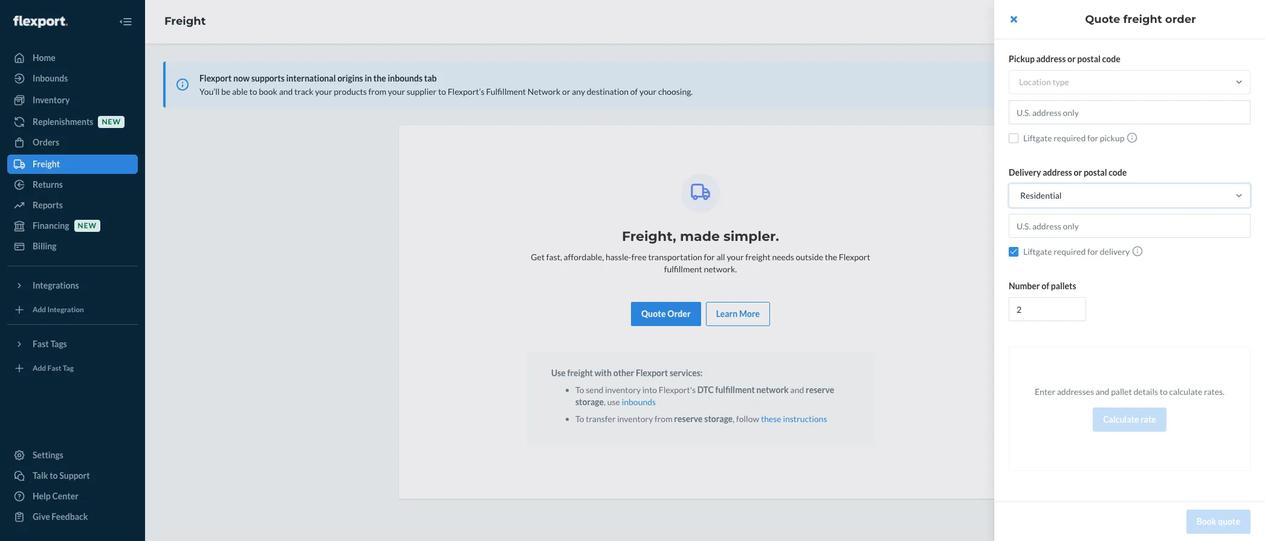 Task type: describe. For each thing, give the bounding box(es) containing it.
addresses
[[1058, 387, 1095, 397]]

address for pickup
[[1037, 54, 1066, 64]]

book quote button
[[1187, 510, 1251, 535]]

u.s. address only text field for liftgate required for delivery
[[1009, 214, 1251, 238]]

number
[[1009, 281, 1040, 291]]

calculate rate button
[[1093, 408, 1167, 432]]

u.s. address only text field for liftgate required for pickup
[[1009, 100, 1251, 125]]

order
[[1166, 13, 1197, 26]]

location
[[1020, 77, 1051, 87]]

calculate
[[1104, 415, 1140, 425]]

or for residential
[[1074, 168, 1083, 178]]

quote
[[1086, 13, 1121, 26]]

of
[[1042, 281, 1050, 291]]

liftgate for liftgate required for delivery
[[1024, 247, 1053, 257]]

code for delivery address or postal code
[[1109, 168, 1127, 178]]

details
[[1134, 387, 1159, 397]]

close image
[[1011, 15, 1017, 24]]

required for pickup
[[1054, 133, 1086, 143]]

code for pickup address or postal code
[[1103, 54, 1121, 64]]

liftgate required for delivery
[[1024, 247, 1130, 257]]

delivery
[[1009, 168, 1042, 178]]

for for pickup
[[1088, 133, 1099, 143]]

quote freight order
[[1086, 13, 1197, 26]]

delivery address or postal code
[[1009, 168, 1127, 178]]

rates.
[[1205, 387, 1225, 397]]

calculate rate
[[1104, 415, 1157, 425]]



Task type: locate. For each thing, give the bounding box(es) containing it.
1 vertical spatial address
[[1043, 168, 1073, 178]]

location type
[[1020, 77, 1070, 87]]

pickup address or postal code
[[1009, 54, 1121, 64]]

pallets
[[1052, 281, 1077, 291]]

for left "pickup"
[[1088, 133, 1099, 143]]

enter addresses and pallet details to calculate rates.
[[1035, 387, 1225, 397]]

for for delivery
[[1088, 247, 1099, 257]]

0 vertical spatial required
[[1054, 133, 1086, 143]]

for left delivery
[[1088, 247, 1099, 257]]

liftgate for liftgate required for pickup
[[1024, 133, 1053, 143]]

1 liftgate from the top
[[1024, 133, 1053, 143]]

postal down quote
[[1078, 54, 1101, 64]]

book quote
[[1197, 517, 1241, 527]]

1 vertical spatial u.s. address only text field
[[1009, 214, 1251, 238]]

postal for pickup address or postal code
[[1078, 54, 1101, 64]]

code down "pickup"
[[1109, 168, 1127, 178]]

1 vertical spatial liftgate
[[1024, 247, 1053, 257]]

2 liftgate from the top
[[1024, 247, 1053, 257]]

code down quote
[[1103, 54, 1121, 64]]

liftgate up number of pallets in the bottom of the page
[[1024, 247, 1053, 257]]

1 vertical spatial postal
[[1084, 168, 1108, 178]]

type
[[1053, 77, 1070, 87]]

0 vertical spatial address
[[1037, 54, 1066, 64]]

liftgate
[[1024, 133, 1053, 143], [1024, 247, 1053, 257]]

liftgate required for pickup
[[1024, 133, 1125, 143]]

0 vertical spatial u.s. address only text field
[[1009, 100, 1251, 125]]

required
[[1054, 133, 1086, 143], [1054, 247, 1086, 257]]

postal down "pickup"
[[1084, 168, 1108, 178]]

2 u.s. address only text field from the top
[[1009, 214, 1251, 238]]

or for location type
[[1068, 54, 1076, 64]]

quote
[[1219, 517, 1241, 527]]

1 vertical spatial required
[[1054, 247, 1086, 257]]

required up pallets
[[1054, 247, 1086, 257]]

or up type at the top right
[[1068, 54, 1076, 64]]

2 required from the top
[[1054, 247, 1086, 257]]

1 vertical spatial code
[[1109, 168, 1127, 178]]

code
[[1103, 54, 1121, 64], [1109, 168, 1127, 178]]

0 vertical spatial code
[[1103, 54, 1121, 64]]

0 vertical spatial postal
[[1078, 54, 1101, 64]]

residential
[[1021, 190, 1062, 201]]

pickup
[[1009, 54, 1035, 64]]

for
[[1088, 133, 1099, 143], [1088, 247, 1099, 257]]

required up delivery address or postal code
[[1054, 133, 1086, 143]]

rate
[[1141, 415, 1157, 425]]

postal
[[1078, 54, 1101, 64], [1084, 168, 1108, 178]]

None number field
[[1009, 298, 1087, 322]]

liftgate up delivery
[[1024, 133, 1053, 143]]

2 for from the top
[[1088, 247, 1099, 257]]

enter
[[1035, 387, 1056, 397]]

book
[[1197, 517, 1217, 527]]

1 for from the top
[[1088, 133, 1099, 143]]

freight
[[1124, 13, 1163, 26]]

pickup
[[1100, 133, 1125, 143]]

to
[[1160, 387, 1168, 397]]

U.S. address only text field
[[1009, 100, 1251, 125], [1009, 214, 1251, 238]]

1 vertical spatial for
[[1088, 247, 1099, 257]]

u.s. address only text field up "pickup"
[[1009, 100, 1251, 125]]

address up location type
[[1037, 54, 1066, 64]]

or
[[1068, 54, 1076, 64], [1074, 168, 1083, 178]]

0 vertical spatial liftgate
[[1024, 133, 1053, 143]]

delivery
[[1100, 247, 1130, 257]]

address for delivery
[[1043, 168, 1073, 178]]

calculate
[[1170, 387, 1203, 397]]

and
[[1096, 387, 1110, 397]]

1 u.s. address only text field from the top
[[1009, 100, 1251, 125]]

required for delivery
[[1054, 247, 1086, 257]]

address
[[1037, 54, 1066, 64], [1043, 168, 1073, 178]]

1 vertical spatial or
[[1074, 168, 1083, 178]]

pallet
[[1112, 387, 1132, 397]]

0 vertical spatial for
[[1088, 133, 1099, 143]]

number of pallets
[[1009, 281, 1077, 291]]

None checkbox
[[1009, 133, 1019, 143]]

0 vertical spatial or
[[1068, 54, 1076, 64]]

postal for delivery address or postal code
[[1084, 168, 1108, 178]]

or down liftgate required for pickup at right
[[1074, 168, 1083, 178]]

None checkbox
[[1009, 247, 1019, 257]]

u.s. address only text field up delivery
[[1009, 214, 1251, 238]]

address up residential
[[1043, 168, 1073, 178]]

1 required from the top
[[1054, 133, 1086, 143]]



Task type: vqa. For each thing, say whether or not it's contained in the screenshot.
Liftgate
yes



